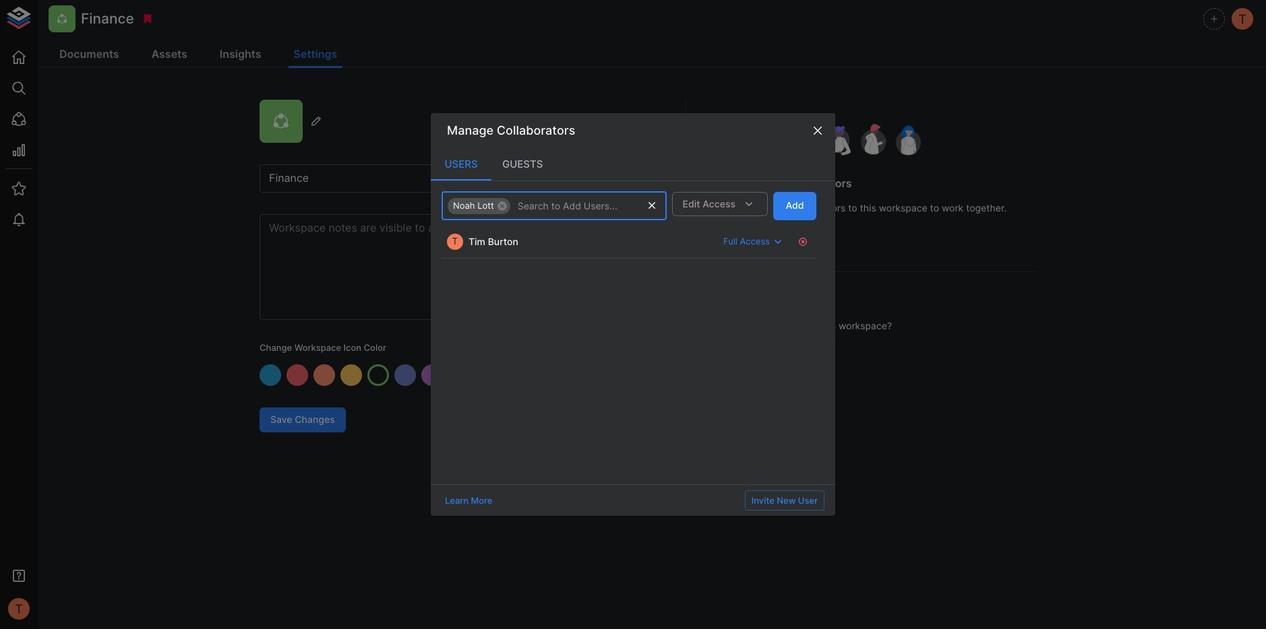 Task type: describe. For each thing, give the bounding box(es) containing it.
add for add or remove collaborators to this workspace to work together.
[[719, 202, 737, 214]]

0 horizontal spatial to
[[778, 321, 787, 332]]

save changes button
[[260, 408, 346, 433]]

access for edit access
[[703, 198, 736, 210]]

this for delete
[[820, 321, 836, 332]]

learn more
[[445, 495, 493, 506]]

0 horizontal spatial t button
[[4, 595, 34, 625]]

noah lott button
[[448, 198, 510, 214]]

icon
[[344, 343, 362, 353]]

edit access button
[[672, 192, 768, 217]]

collaborators inside 'manage collaborators' dialog
[[497, 123, 576, 138]]

edit for edit collaborators
[[730, 232, 747, 243]]

want
[[753, 321, 775, 332]]

users
[[445, 158, 478, 171]]

edit collaborators button
[[719, 226, 822, 250]]

collaborators
[[788, 202, 846, 214]]

settings
[[294, 47, 337, 61]]

users button
[[431, 148, 492, 181]]

change
[[260, 343, 292, 353]]

remove bookmark image
[[142, 13, 154, 25]]

manage inside dialog
[[447, 123, 494, 138]]

finance
[[81, 10, 134, 27]]

change workspace icon color
[[260, 343, 386, 353]]

tab list containing users
[[431, 148, 836, 181]]

you
[[734, 321, 750, 332]]

add or remove collaborators to this workspace to work together.
[[719, 202, 1007, 214]]

edit access
[[683, 198, 736, 210]]

full access
[[724, 236, 770, 247]]

assets link
[[146, 42, 193, 68]]

1 horizontal spatial to
[[849, 202, 858, 214]]

full
[[724, 236, 738, 247]]

do
[[719, 321, 732, 332]]

invite
[[752, 495, 775, 506]]

clear image
[[646, 199, 658, 212]]

or
[[740, 202, 749, 214]]

learn
[[445, 495, 469, 506]]

do you want to delete this workspace?
[[719, 321, 892, 332]]

invite new user
[[752, 495, 818, 506]]

edit for edit access
[[683, 198, 700, 210]]

manage collaborators dialog
[[431, 113, 836, 517]]

noah
[[453, 200, 475, 211]]

add button
[[774, 192, 817, 220]]

add for add
[[786, 200, 804, 211]]

save changes
[[270, 414, 335, 426]]

insights
[[220, 47, 261, 61]]

this for to
[[860, 202, 877, 214]]

1 vertical spatial collaborators
[[781, 176, 852, 190]]

t for the topmost t button
[[1239, 11, 1247, 26]]

guests
[[502, 158, 543, 171]]



Task type: locate. For each thing, give the bounding box(es) containing it.
t button
[[1230, 6, 1256, 32], [4, 595, 34, 625]]

settings link
[[288, 42, 343, 68]]

tim burton
[[469, 236, 519, 247]]

more
[[471, 495, 493, 506]]

together.
[[967, 202, 1007, 214]]

workspace
[[295, 343, 341, 353]]

1 horizontal spatial t
[[452, 236, 458, 247]]

assets
[[152, 47, 187, 61]]

user
[[798, 495, 818, 506]]

noah lott
[[453, 200, 494, 211]]

to
[[849, 202, 858, 214], [931, 202, 940, 214], [778, 321, 787, 332]]

t
[[1239, 11, 1247, 26], [452, 236, 458, 247], [15, 602, 23, 617]]

color
[[364, 343, 386, 353]]

Search to Add Users... text field
[[512, 198, 623, 215]]

1 horizontal spatial access
[[740, 236, 770, 247]]

0 horizontal spatial t
[[15, 602, 23, 617]]

lott
[[478, 200, 494, 211]]

documents link
[[54, 42, 125, 68]]

add left or
[[719, 202, 737, 214]]

1 vertical spatial t
[[452, 236, 458, 247]]

1 horizontal spatial edit
[[730, 232, 747, 243]]

0 horizontal spatial this
[[820, 321, 836, 332]]

access right full
[[740, 236, 770, 247]]

0 vertical spatial manage
[[447, 123, 494, 138]]

delete
[[789, 321, 817, 332]]

0 vertical spatial access
[[703, 198, 736, 210]]

work
[[942, 202, 964, 214]]

0 vertical spatial collaborators
[[497, 123, 576, 138]]

1 horizontal spatial add
[[786, 200, 804, 211]]

workspace
[[879, 202, 928, 214]]

documents
[[59, 47, 119, 61]]

edit right clear image
[[683, 198, 700, 210]]

save
[[270, 414, 292, 426]]

0 horizontal spatial access
[[703, 198, 736, 210]]

1 horizontal spatial this
[[860, 202, 877, 214]]

Workspace Name text field
[[260, 165, 643, 193]]

t for the leftmost t button
[[15, 602, 23, 617]]

2 vertical spatial collaborators
[[750, 232, 811, 243]]

this
[[860, 202, 877, 214], [820, 321, 836, 332]]

0 vertical spatial t
[[1239, 11, 1247, 26]]

0 vertical spatial edit
[[683, 198, 700, 210]]

1 horizontal spatial manage collaborators
[[737, 176, 852, 190]]

add right remove
[[786, 200, 804, 211]]

collaborators inside edit collaborators button
[[750, 232, 811, 243]]

to right collaborators
[[849, 202, 858, 214]]

1 vertical spatial edit
[[730, 232, 747, 243]]

edit collaborators
[[730, 232, 811, 243]]

to right want
[[778, 321, 787, 332]]

collaborators up collaborators
[[781, 176, 852, 190]]

manage collaborators inside dialog
[[447, 123, 576, 138]]

1 horizontal spatial manage
[[737, 176, 779, 190]]

manage collaborators up add button
[[737, 176, 852, 190]]

manage
[[447, 123, 494, 138], [737, 176, 779, 190]]

add
[[786, 200, 804, 211], [719, 202, 737, 214]]

add inside add button
[[786, 200, 804, 211]]

2 vertical spatial t
[[15, 602, 23, 617]]

full access button
[[720, 231, 790, 253]]

1 vertical spatial access
[[740, 236, 770, 247]]

new
[[777, 495, 796, 506]]

manage up remove
[[737, 176, 779, 190]]

0 vertical spatial this
[[860, 202, 877, 214]]

learn more button
[[442, 491, 496, 512]]

changes
[[295, 414, 335, 426]]

workspace?
[[839, 321, 892, 332]]

access
[[703, 198, 736, 210], [740, 236, 770, 247]]

1 vertical spatial manage
[[737, 176, 779, 190]]

collaborators up guests button
[[497, 123, 576, 138]]

remove
[[752, 202, 785, 214]]

insights link
[[214, 42, 267, 68]]

0 horizontal spatial manage
[[447, 123, 494, 138]]

collaborators down remove
[[750, 232, 811, 243]]

access left or
[[703, 198, 736, 210]]

to left work
[[931, 202, 940, 214]]

1 horizontal spatial t button
[[1230, 6, 1256, 32]]

manage up users
[[447, 123, 494, 138]]

0 horizontal spatial add
[[719, 202, 737, 214]]

tim
[[469, 236, 486, 247]]

burton
[[488, 236, 519, 247]]

0 vertical spatial manage collaborators
[[447, 123, 576, 138]]

manage collaborators
[[447, 123, 576, 138], [737, 176, 852, 190]]

2 horizontal spatial t
[[1239, 11, 1247, 26]]

collaborators
[[497, 123, 576, 138], [781, 176, 852, 190], [750, 232, 811, 243]]

guests button
[[492, 148, 554, 181]]

tab list
[[431, 148, 836, 181]]

manage collaborators up guests
[[447, 123, 576, 138]]

2 horizontal spatial to
[[931, 202, 940, 214]]

0 vertical spatial t button
[[1230, 6, 1256, 32]]

this left workspace
[[860, 202, 877, 214]]

access for full access
[[740, 236, 770, 247]]

0 horizontal spatial edit
[[683, 198, 700, 210]]

Workspace notes are visible to all members and guests. text field
[[260, 214, 643, 320]]

this right the delete
[[820, 321, 836, 332]]

t inside 'manage collaborators' dialog
[[452, 236, 458, 247]]

0 horizontal spatial manage collaborators
[[447, 123, 576, 138]]

1 vertical spatial this
[[820, 321, 836, 332]]

edit inside 'manage collaborators' dialog
[[683, 198, 700, 210]]

edit
[[683, 198, 700, 210], [730, 232, 747, 243]]

1 vertical spatial manage collaborators
[[737, 176, 852, 190]]

edit down or
[[730, 232, 747, 243]]

1 vertical spatial t button
[[4, 595, 34, 625]]



